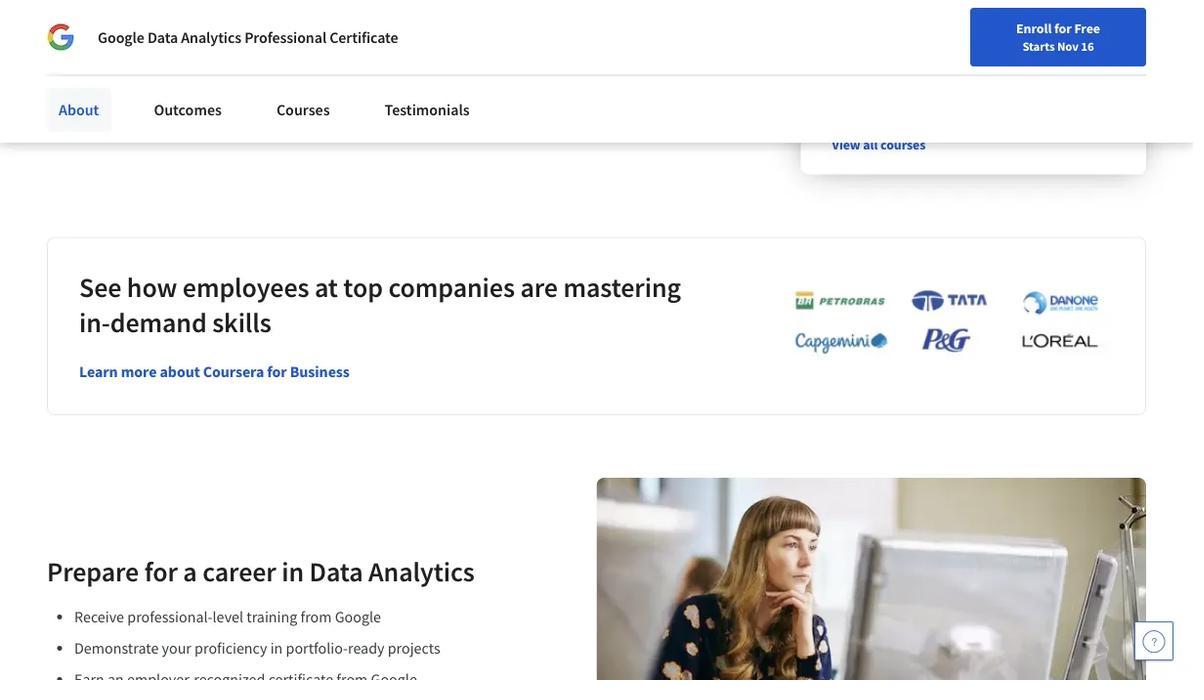 Task type: vqa. For each thing, say whether or not it's contained in the screenshot.
the bottommost quizzes
no



Task type: locate. For each thing, give the bounding box(es) containing it.
add
[[47, 125, 70, 142]]

your down about at the left top of page
[[87, 125, 113, 142]]

help center image
[[1143, 629, 1166, 653]]

0 horizontal spatial analytics
[[181, 27, 241, 47]]

1 vertical spatial google
[[335, 607, 381, 626]]

google image
[[47, 23, 74, 51]]

data up certificate at left top
[[147, 27, 178, 47]]

coursera enterprise logos image
[[769, 289, 1114, 364]]

analytics
[[181, 27, 241, 47], [369, 554, 475, 589]]

1 horizontal spatial analytics
[[369, 554, 475, 589]]

for inside the enroll for free starts nov 16
[[1055, 20, 1072, 37]]

to left know
[[108, 18, 125, 43]]

0 horizontal spatial credits
[[896, 49, 935, 66]]

analytics up projects
[[369, 554, 475, 589]]

2 horizontal spatial to
[[900, 22, 917, 46]]

testimonials
[[385, 100, 470, 119]]

of
[[882, 49, 893, 66]]

0 vertical spatial credits
[[945, 22, 1001, 46]]

credits right of
[[896, 49, 935, 66]]

outcomes
[[154, 100, 222, 119]]

earn
[[832, 22, 871, 46]]

demonstrate your proficiency in portfolio-ready projects
[[74, 638, 440, 658]]

may
[[937, 49, 962, 66]]

career
[[202, 554, 276, 589]]

for left business
[[267, 362, 287, 381]]

credits
[[945, 22, 1001, 46], [896, 49, 935, 66]]

mastering
[[563, 270, 681, 304]]

0 vertical spatial data
[[147, 27, 178, 47]]

starts
[[1023, 38, 1055, 54]]

google
[[98, 27, 144, 47], [335, 607, 381, 626]]

learn more about coursera for business
[[79, 362, 350, 381]]

0 horizontal spatial for
[[144, 554, 178, 589]]

0 horizontal spatial data
[[147, 27, 178, 47]]

to for add to your linkedin profile
[[72, 125, 84, 142]]

projects
[[388, 638, 440, 658]]

credits up vary.
[[945, 22, 1001, 46]]

number
[[832, 49, 879, 66]]

professional-
[[127, 607, 213, 626]]

0 vertical spatial for
[[1055, 20, 1072, 37]]

demonstrate
[[74, 638, 159, 658]]

google up ready
[[335, 607, 381, 626]]

0 vertical spatial analytics
[[181, 27, 241, 47]]

1 horizontal spatial your
[[162, 638, 191, 658]]

1 vertical spatial for
[[267, 362, 287, 381]]

2 horizontal spatial for
[[1055, 20, 1072, 37]]

free
[[1074, 20, 1100, 37]]

skills
[[212, 305, 272, 339]]

1 vertical spatial analytics
[[369, 554, 475, 589]]

google right google icon
[[98, 27, 144, 47]]

1 horizontal spatial credits
[[945, 22, 1001, 46]]

for up "nov"
[[1055, 20, 1072, 37]]

shareable certificate
[[47, 95, 183, 114]]

to right the add
[[72, 125, 84, 142]]

professional
[[244, 27, 327, 47]]

receive professional-level training from google
[[74, 607, 381, 626]]

0 vertical spatial your
[[87, 125, 113, 142]]

your down professional- at left bottom
[[162, 638, 191, 658]]

are
[[520, 270, 558, 304]]

details to know
[[47, 18, 175, 43]]

for for in
[[144, 554, 178, 589]]

menu item
[[855, 20, 981, 83]]

nov
[[1057, 38, 1079, 54]]

top
[[343, 270, 383, 304]]

details
[[47, 18, 104, 43]]

employees
[[183, 270, 309, 304]]

in-
[[79, 305, 110, 339]]

in down training
[[270, 638, 283, 658]]

data up from
[[309, 554, 363, 589]]

for
[[1055, 20, 1072, 37], [267, 362, 287, 381], [144, 554, 178, 589]]

0 horizontal spatial to
[[72, 125, 84, 142]]

to left the 12
[[900, 22, 917, 46]]

in
[[282, 554, 304, 589], [270, 638, 283, 658]]

1 horizontal spatial data
[[309, 554, 363, 589]]

enroll
[[1016, 20, 1052, 37]]

to inside earn up to 12 credits number of credits may vary.
[[900, 22, 917, 46]]

2 vertical spatial for
[[144, 554, 178, 589]]

your
[[87, 125, 113, 142], [162, 638, 191, 658]]

view all courses link
[[832, 136, 926, 153]]

1 horizontal spatial to
[[108, 18, 125, 43]]

in up training
[[282, 554, 304, 589]]

to
[[108, 18, 125, 43], [900, 22, 917, 46], [72, 125, 84, 142]]

1 vertical spatial your
[[162, 638, 191, 658]]

proficiency
[[195, 638, 267, 658]]

courses
[[881, 136, 926, 153]]

0 horizontal spatial google
[[98, 27, 144, 47]]

courses
[[276, 100, 330, 119]]

demand
[[110, 305, 207, 339]]

analytics right know
[[181, 27, 241, 47]]

add to your linkedin profile
[[47, 125, 205, 142]]

about
[[160, 362, 200, 381]]

more
[[121, 362, 157, 381]]

know
[[129, 18, 175, 43]]

None search field
[[263, 12, 429, 51]]

see
[[79, 270, 122, 304]]

data
[[147, 27, 178, 47], [309, 554, 363, 589]]

0 vertical spatial in
[[282, 554, 304, 589]]

for left the a
[[144, 554, 178, 589]]

business
[[290, 362, 350, 381]]



Task type: describe. For each thing, give the bounding box(es) containing it.
learn more about coursera for business link
[[79, 362, 350, 381]]

12
[[921, 22, 941, 46]]

show notifications image
[[1001, 24, 1024, 48]]

portfolio-
[[286, 638, 348, 658]]

about link
[[47, 88, 111, 131]]

shareable
[[47, 95, 114, 114]]

learn
[[79, 362, 118, 381]]

companies
[[388, 270, 515, 304]]

coursera
[[203, 362, 264, 381]]

receive
[[74, 607, 124, 626]]

courses link
[[265, 88, 342, 131]]

prepare
[[47, 554, 139, 589]]

1 vertical spatial data
[[309, 554, 363, 589]]

at
[[315, 270, 338, 304]]

up
[[874, 22, 896, 46]]

training
[[247, 607, 297, 626]]

1 horizontal spatial for
[[267, 362, 287, 381]]

16
[[1081, 38, 1094, 54]]

view
[[832, 136, 861, 153]]

all
[[863, 136, 878, 153]]

1 vertical spatial credits
[[896, 49, 935, 66]]

about
[[59, 100, 99, 119]]

view all courses
[[832, 136, 926, 153]]

certificate
[[330, 27, 398, 47]]

earn up to 12 credits number of credits may vary.
[[832, 22, 1001, 66]]

level
[[213, 607, 243, 626]]

enroll for free starts nov 16
[[1016, 20, 1100, 54]]

outcomes link
[[142, 88, 233, 131]]

see how employees at top companies are mastering in-demand skills
[[79, 270, 681, 339]]

ready
[[348, 638, 385, 658]]

0 horizontal spatial your
[[87, 125, 113, 142]]

how
[[127, 270, 177, 304]]

google data analytics professional certificate
[[98, 27, 398, 47]]

1 vertical spatial in
[[270, 638, 283, 658]]

0 vertical spatial google
[[98, 27, 144, 47]]

coursera image
[[16, 16, 140, 47]]

from
[[301, 607, 332, 626]]

linkedin
[[116, 125, 165, 142]]

vary.
[[965, 49, 992, 66]]

testimonials link
[[373, 88, 482, 131]]

certificate
[[117, 95, 183, 114]]

a
[[183, 554, 197, 589]]

for for nov
[[1055, 20, 1072, 37]]

profile
[[168, 125, 205, 142]]

1 horizontal spatial google
[[335, 607, 381, 626]]

to for details to know
[[108, 18, 125, 43]]

prepare for a career in data analytics
[[47, 554, 475, 589]]



